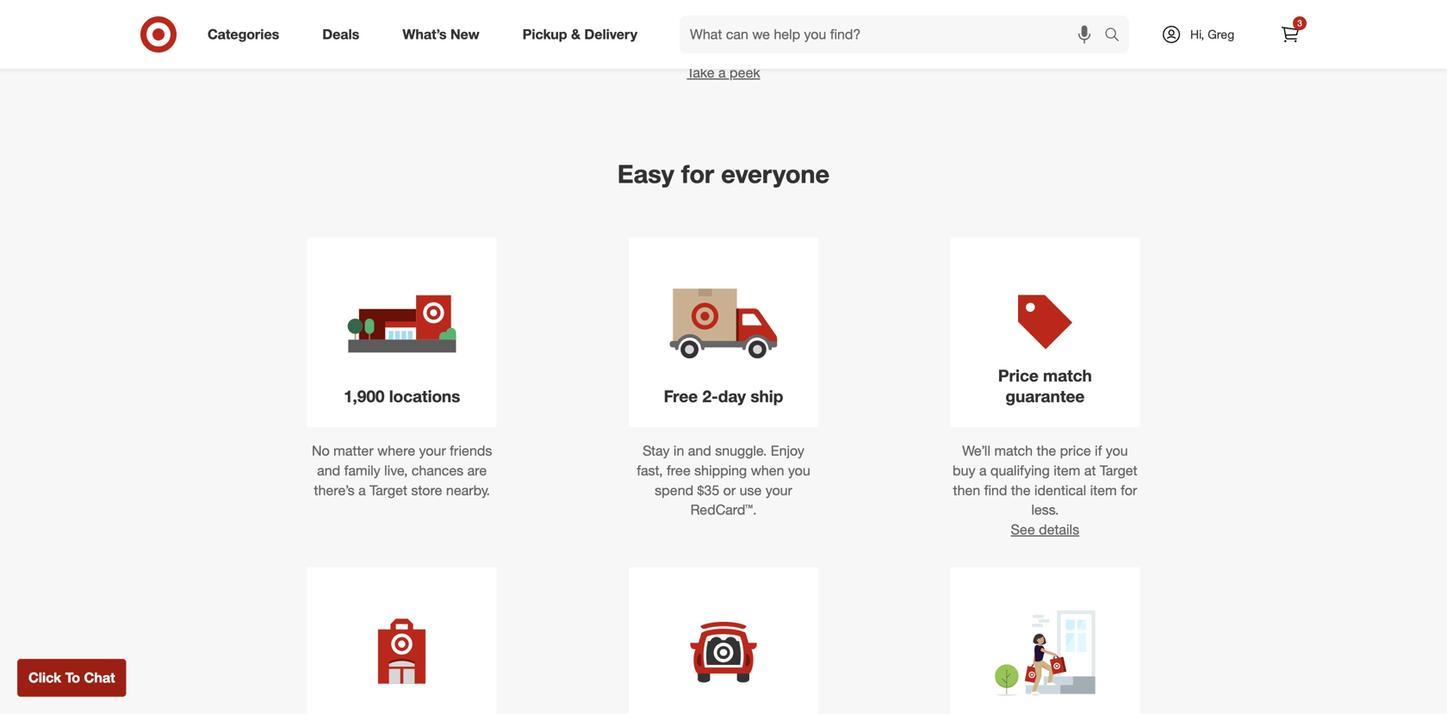 Task type: describe. For each thing, give the bounding box(es) containing it.
and inside the add photos, set a custom url, and more.
[[943, 45, 966, 61]]

search button
[[1097, 16, 1138, 57]]

delivery
[[585, 26, 638, 43]]

thanked.
[[494, 45, 547, 61]]

0 vertical spatial for
[[681, 158, 714, 189]]

shipping
[[695, 462, 747, 479]]

stay in and snuggle. enjoy fast, free shipping when you spend $35 or use your redcard™.
[[637, 443, 811, 518]]

1,900 locations
[[344, 386, 460, 406]]

custom
[[990, 25, 1036, 42]]

click
[[28, 670, 61, 686]]

redcard™.
[[691, 502, 757, 518]]

we'll
[[963, 443, 991, 459]]

what,
[[487, 25, 521, 42]]

see details link
[[1011, 521, 1080, 538]]

where
[[378, 443, 415, 459]]

or
[[724, 482, 736, 499]]

checklist
[[694, 25, 748, 42]]

we'll match the price if you buy a qualifying item at target then find the identical item for less. see details
[[953, 443, 1138, 538]]

greg
[[1208, 27, 1235, 42]]

hi,
[[1191, 27, 1205, 42]]

find
[[985, 482, 1008, 499]]

photos,
[[906, 25, 952, 42]]

see who gave you what, and who you've already thanked.
[[370, 25, 578, 61]]

store
[[411, 482, 442, 499]]

a inside we'll match the price if you buy a qualifying item at target then find the identical item for less. see details
[[980, 462, 987, 479]]

match for guarantee
[[1043, 366, 1092, 386]]

deals
[[322, 26, 360, 43]]

then
[[953, 482, 981, 499]]

free
[[664, 386, 698, 406]]

no matter where your friends and family live, chances are there's a target store nearby.
[[312, 443, 492, 499]]

identical
[[1035, 482, 1087, 499]]

categories
[[208, 26, 279, 43]]

price
[[998, 366, 1039, 386]]

3
[[1298, 18, 1303, 28]]

pickup & delivery link
[[508, 16, 659, 53]]

free
[[667, 462, 691, 479]]

as
[[664, 45, 678, 61]]

day
[[718, 386, 746, 406]]

off
[[804, 25, 820, 42]]

to
[[65, 670, 80, 686]]

1 who from the left
[[398, 25, 424, 42]]

in
[[674, 443, 684, 459]]

if
[[1095, 443, 1102, 459]]

guarantee
[[1006, 386, 1085, 406]]

click to chat
[[28, 670, 115, 686]]

what's new link
[[388, 16, 501, 53]]

you inside we'll match the price if you buy a qualifying item at target then find the identical item for less. see details
[[1106, 443, 1128, 459]]

take a peek link
[[687, 64, 761, 81]]

more.
[[970, 45, 1005, 61]]

your inside no matter where your friends and family live, chances are there's a target store nearby.
[[419, 443, 446, 459]]

buy
[[953, 462, 976, 479]]

crosses
[[752, 25, 800, 42]]

target inside no matter where your friends and family live, chances are there's a target store nearby.
[[370, 482, 407, 499]]

and inside stay in and snuggle. enjoy fast, free shipping when you spend $35 or use your redcard™.
[[688, 443, 712, 459]]

categories link
[[193, 16, 301, 53]]

set
[[956, 25, 975, 42]]

add
[[877, 25, 902, 42]]

locations
[[389, 386, 460, 406]]

take
[[687, 64, 715, 81]]

are
[[467, 462, 487, 479]]

a inside the add photos, set a custom url, and more.
[[979, 25, 986, 42]]

what's new
[[403, 26, 480, 43]]

target inside we'll match the price if you buy a qualifying item at target then find the identical item for less. see details
[[1100, 462, 1138, 479]]

family
[[344, 462, 381, 479]]

your inside our smart checklist crosses off items as you build your registry. take a peek
[[742, 45, 769, 61]]

your inside stay in and snuggle. enjoy fast, free shipping when you spend $35 or use your redcard™.
[[766, 482, 793, 499]]

snuggle.
[[715, 443, 767, 459]]

easy for everyone
[[618, 158, 830, 189]]

our smart checklist crosses off items as you build your registry. take a peek
[[627, 25, 821, 81]]

for inside we'll match the price if you buy a qualifying item at target then find the identical item for less. see details
[[1121, 482, 1138, 499]]

enjoy
[[771, 443, 805, 459]]

a inside no matter where your friends and family live, chances are there's a target store nearby.
[[359, 482, 366, 499]]

build
[[708, 45, 738, 61]]



Task type: locate. For each thing, give the bounding box(es) containing it.
2-
[[703, 386, 718, 406]]

search
[[1097, 28, 1138, 44]]

1 horizontal spatial see
[[1011, 521, 1035, 538]]

0 horizontal spatial the
[[1011, 482, 1031, 499]]

0 vertical spatial match
[[1043, 366, 1092, 386]]

and down set
[[943, 45, 966, 61]]

easy
[[618, 158, 675, 189]]

1,900
[[344, 386, 385, 406]]

see down less.
[[1011, 521, 1035, 538]]

a
[[979, 25, 986, 42], [719, 64, 726, 81], [980, 462, 987, 479], [359, 482, 366, 499]]

0 horizontal spatial item
[[1054, 462, 1081, 479]]

items
[[627, 45, 660, 61]]

match inside price match guarantee
[[1043, 366, 1092, 386]]

gave
[[428, 25, 457, 42]]

1 horizontal spatial the
[[1037, 443, 1057, 459]]

1 vertical spatial see
[[1011, 521, 1035, 538]]

What can we help you find? suggestions appear below search field
[[680, 16, 1109, 53]]

&
[[571, 26, 581, 43]]

you right if
[[1106, 443, 1128, 459]]

you inside stay in and snuggle. enjoy fast, free shipping when you spend $35 or use your redcard™.
[[788, 462, 811, 479]]

at
[[1085, 462, 1096, 479]]

less.
[[1032, 502, 1059, 518]]

price
[[1060, 443, 1091, 459]]

and
[[524, 25, 548, 42], [943, 45, 966, 61], [688, 443, 712, 459], [317, 462, 340, 479]]

match up qualifying
[[995, 443, 1033, 459]]

chat
[[84, 670, 115, 686]]

there's
[[314, 482, 355, 499]]

see inside we'll match the price if you buy a qualifying item at target then find the identical item for less. see details
[[1011, 521, 1035, 538]]

you inside our smart checklist crosses off items as you build your registry. take a peek
[[682, 45, 704, 61]]

already
[[445, 45, 490, 61]]

our
[[628, 25, 650, 42]]

new
[[451, 26, 480, 43]]

you up already
[[461, 25, 483, 42]]

ship
[[751, 386, 784, 406]]

your up chances
[[419, 443, 446, 459]]

$35
[[698, 482, 720, 499]]

1 horizontal spatial match
[[1043, 366, 1092, 386]]

for right easy
[[681, 158, 714, 189]]

1 horizontal spatial for
[[1121, 482, 1138, 499]]

match inside we'll match the price if you buy a qualifying item at target then find the identical item for less. see details
[[995, 443, 1033, 459]]

you've
[[401, 45, 441, 61]]

1 vertical spatial target
[[370, 482, 407, 499]]

1 vertical spatial for
[[1121, 482, 1138, 499]]

who
[[398, 25, 424, 42], [551, 25, 578, 42]]

no
[[312, 443, 330, 459]]

a right set
[[979, 25, 986, 42]]

a down family
[[359, 482, 366, 499]]

0 vertical spatial item
[[1054, 462, 1081, 479]]

use
[[740, 482, 762, 499]]

match up guarantee
[[1043, 366, 1092, 386]]

and inside see who gave you what, and who you've already thanked.
[[524, 25, 548, 42]]

2 vertical spatial your
[[766, 482, 793, 499]]

a right buy
[[980, 462, 987, 479]]

and right in
[[688, 443, 712, 459]]

1 vertical spatial match
[[995, 443, 1033, 459]]

you
[[461, 25, 483, 42], [682, 45, 704, 61], [1106, 443, 1128, 459], [788, 462, 811, 479]]

who up you've
[[398, 25, 424, 42]]

0 horizontal spatial match
[[995, 443, 1033, 459]]

fast,
[[637, 462, 663, 479]]

target
[[1100, 462, 1138, 479], [370, 482, 407, 499]]

you down enjoy
[[788, 462, 811, 479]]

smart
[[654, 25, 690, 42]]

0 horizontal spatial who
[[398, 25, 424, 42]]

pickup & delivery
[[523, 26, 638, 43]]

chances
[[412, 462, 464, 479]]

click to chat button
[[17, 659, 126, 697]]

the
[[1037, 443, 1057, 459], [1011, 482, 1031, 499]]

url,
[[1040, 25, 1070, 42]]

qualifying
[[991, 462, 1050, 479]]

you inside see who gave you what, and who you've already thanked.
[[461, 25, 483, 42]]

see right deals
[[370, 25, 395, 42]]

and inside no matter where your friends and family live, chances are there's a target store nearby.
[[317, 462, 340, 479]]

add photos, set a custom url, and more.
[[877, 25, 1070, 61]]

when
[[751, 462, 785, 479]]

and up there's
[[317, 462, 340, 479]]

0 horizontal spatial for
[[681, 158, 714, 189]]

0 horizontal spatial target
[[370, 482, 407, 499]]

a down 'build' on the top of page
[[719, 64, 726, 81]]

price match guarantee
[[998, 366, 1092, 406]]

0 vertical spatial your
[[742, 45, 769, 61]]

0 vertical spatial target
[[1100, 462, 1138, 479]]

a inside our smart checklist crosses off items as you build your registry. take a peek
[[719, 64, 726, 81]]

pickup
[[523, 26, 567, 43]]

details
[[1039, 521, 1080, 538]]

friends
[[450, 443, 492, 459]]

3 link
[[1272, 16, 1310, 53]]

1 horizontal spatial target
[[1100, 462, 1138, 479]]

item
[[1054, 462, 1081, 479], [1090, 482, 1117, 499]]

1 vertical spatial the
[[1011, 482, 1031, 499]]

target down if
[[1100, 462, 1138, 479]]

1 vertical spatial item
[[1090, 482, 1117, 499]]

0 horizontal spatial see
[[370, 25, 395, 42]]

see inside see who gave you what, and who you've already thanked.
[[370, 25, 395, 42]]

you up the 'take' at the top of page
[[682, 45, 704, 61]]

who left delivery
[[551, 25, 578, 42]]

1 vertical spatial your
[[419, 443, 446, 459]]

for right identical
[[1121, 482, 1138, 499]]

free 2-day ship
[[664, 386, 784, 406]]

nearby.
[[446, 482, 490, 499]]

spend
[[655, 482, 694, 499]]

target down live,
[[370, 482, 407, 499]]

see
[[370, 25, 395, 42], [1011, 521, 1035, 538]]

the down qualifying
[[1011, 482, 1031, 499]]

deals link
[[308, 16, 381, 53]]

match
[[1043, 366, 1092, 386], [995, 443, 1033, 459]]

stay
[[643, 443, 670, 459]]

matter
[[334, 443, 374, 459]]

everyone
[[721, 158, 830, 189]]

0 vertical spatial see
[[370, 25, 395, 42]]

0 vertical spatial the
[[1037, 443, 1057, 459]]

1 horizontal spatial who
[[551, 25, 578, 42]]

item down at
[[1090, 482, 1117, 499]]

item up identical
[[1054, 462, 1081, 479]]

what's
[[403, 26, 447, 43]]

hi, greg
[[1191, 27, 1235, 42]]

and up thanked.
[[524, 25, 548, 42]]

2 who from the left
[[551, 25, 578, 42]]

your down the when
[[766, 482, 793, 499]]

peek
[[730, 64, 761, 81]]

the left price at the right of the page
[[1037, 443, 1057, 459]]

your up peek
[[742, 45, 769, 61]]

live,
[[384, 462, 408, 479]]

1 horizontal spatial item
[[1090, 482, 1117, 499]]

for
[[681, 158, 714, 189], [1121, 482, 1138, 499]]

registry.
[[773, 45, 821, 61]]

match for the
[[995, 443, 1033, 459]]



Task type: vqa. For each thing, say whether or not it's contained in the screenshot.
off
yes



